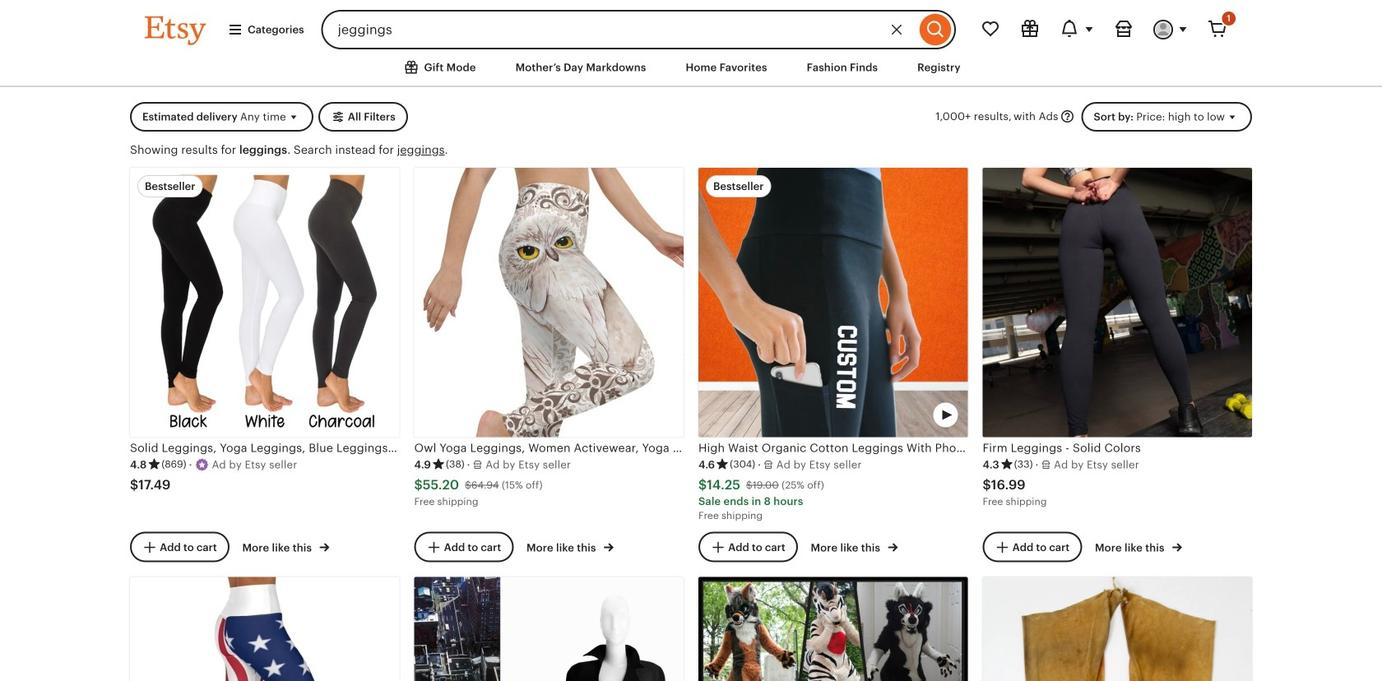 Task type: describe. For each thing, give the bounding box(es) containing it.
owl yoga leggings, women activewear, yoga pants, gym workout leggings, high waist leggings, flattering leggings, leggings for women image
[[414, 168, 684, 437]]

custom fursuit slot image
[[699, 577, 968, 681]]

firm leggings - solid colors image
[[983, 168, 1253, 437]]

4.6 star rating with 304 reviews image
[[699, 457, 756, 472]]

stars and stripes leggings image
[[130, 577, 400, 681]]



Task type: vqa. For each thing, say whether or not it's contained in the screenshot.
Thrilling Thierry Mugler LES INFERNALES FW1988/89 Archival Black Dramatic ZigZag Jacket image
yes



Task type: locate. For each thing, give the bounding box(es) containing it.
solid leggings, yoga leggings, blue leggings, plus leggings, royal leggings, burgundy leggings, chambray image
[[130, 168, 400, 437]]

thrilling thierry mugler les infernales fw1988/89 archival black dramatic zigzag jacket image
[[414, 577, 684, 681]]

None search field
[[321, 10, 956, 49]]

banner
[[115, 0, 1267, 49]]

high waist organic cotton leggings with phone pocket, customized leggings, buttery ultra soft premium leggings, personalized yoga pants image
[[699, 168, 968, 437]]

menu bar
[[0, 0, 1383, 87], [115, 49, 1267, 87]]

4.8 star rating with 869 reviews image
[[130, 457, 186, 472]]

vintage native american style chaps,  buckskin pants image
[[983, 577, 1253, 681]]

product video element
[[699, 168, 968, 437]]

4.3 star rating with 33 reviews image
[[983, 457, 1033, 472]]

Search for anything text field
[[321, 10, 916, 49]]

4.9 star rating with 38 reviews image
[[414, 457, 465, 472]]



